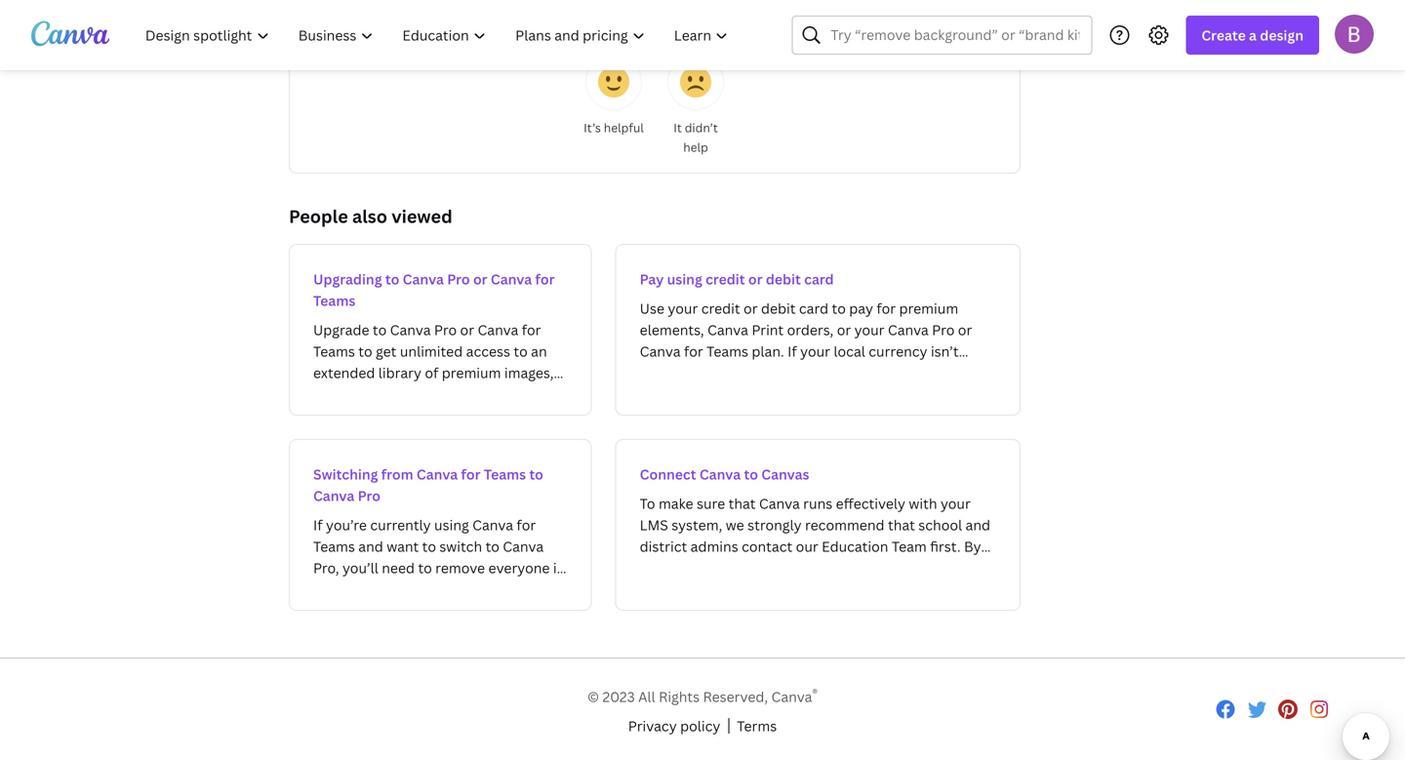 Task type: locate. For each thing, give the bounding box(es) containing it.
© 2023 all rights reserved, canva ®
[[587, 685, 818, 706]]

people
[[289, 204, 348, 228]]

1 vertical spatial teams
[[484, 465, 526, 484]]

0 horizontal spatial or
[[473, 270, 487, 288]]

using
[[667, 270, 702, 288]]

2 horizontal spatial to
[[744, 465, 758, 484]]

teams inside switching from canva for teams to canva pro
[[484, 465, 526, 484]]

top level navigation element
[[133, 16, 745, 55]]

pro down viewed at the left top
[[447, 270, 470, 288]]

switching
[[313, 465, 378, 484]]

0 vertical spatial for
[[535, 270, 555, 288]]

1 vertical spatial pro
[[358, 486, 380, 505]]

pro
[[447, 270, 470, 288], [358, 486, 380, 505]]

card
[[804, 270, 834, 288]]

help
[[683, 139, 708, 155]]

bob builder image
[[1335, 14, 1374, 53]]

0 vertical spatial teams
[[313, 291, 355, 310]]

for
[[535, 270, 555, 288], [461, 465, 481, 484]]

pro inside the 'upgrading to canva pro or canva for teams'
[[447, 270, 470, 288]]

0 horizontal spatial to
[[385, 270, 399, 288]]

people also viewed
[[289, 204, 452, 228]]

from
[[381, 465, 413, 484]]

1 horizontal spatial pro
[[447, 270, 470, 288]]

terms link
[[737, 715, 777, 737]]

to
[[385, 270, 399, 288], [529, 465, 543, 484], [744, 465, 758, 484]]

switching from canva for teams to canva pro
[[313, 465, 543, 505]]

upgrading
[[313, 270, 382, 288]]

also
[[352, 204, 387, 228]]

connect
[[640, 465, 696, 484]]

0 horizontal spatial for
[[461, 465, 481, 484]]

0 vertical spatial pro
[[447, 270, 470, 288]]

1 horizontal spatial or
[[748, 270, 763, 288]]

1 horizontal spatial teams
[[484, 465, 526, 484]]

it's
[[584, 120, 601, 136]]

it's helpful
[[584, 120, 644, 136]]

connect canva to canvas link
[[615, 439, 1021, 611]]

canva
[[403, 270, 444, 288], [491, 270, 532, 288], [417, 465, 458, 484], [700, 465, 741, 484], [313, 486, 354, 505], [771, 688, 812, 706]]

connect canva to canvas
[[640, 465, 809, 484]]

😔 image
[[680, 66, 711, 98]]

credit
[[706, 270, 745, 288]]

terms
[[737, 717, 777, 735]]

1 horizontal spatial for
[[535, 270, 555, 288]]

pro down the switching
[[358, 486, 380, 505]]

1 horizontal spatial to
[[529, 465, 543, 484]]

1 vertical spatial for
[[461, 465, 481, 484]]

it didn't help
[[674, 120, 718, 155]]

2 or from the left
[[748, 270, 763, 288]]

0 horizontal spatial teams
[[313, 291, 355, 310]]

or
[[473, 270, 487, 288], [748, 270, 763, 288]]

helpful
[[604, 120, 644, 136]]

to inside switching from canva for teams to canva pro
[[529, 465, 543, 484]]

teams
[[313, 291, 355, 310], [484, 465, 526, 484]]

create a design button
[[1186, 16, 1319, 55]]

0 horizontal spatial pro
[[358, 486, 380, 505]]

debit
[[766, 270, 801, 288]]

or inside the 'upgrading to canva pro or canva for teams'
[[473, 270, 487, 288]]

upgrading to canva pro or canva for teams
[[313, 270, 555, 310]]

🙂 image
[[598, 66, 629, 98]]

to inside the 'upgrading to canva pro or canva for teams'
[[385, 270, 399, 288]]

didn't
[[685, 120, 718, 136]]

1 or from the left
[[473, 270, 487, 288]]



Task type: describe. For each thing, give the bounding box(es) containing it.
viewed
[[392, 204, 452, 228]]

canvas
[[761, 465, 809, 484]]

privacy policy link
[[628, 715, 720, 737]]

it
[[674, 120, 682, 136]]

canva inside © 2023 all rights reserved, canva ®
[[771, 688, 812, 706]]

a
[[1249, 26, 1257, 44]]

for inside switching from canva for teams to canva pro
[[461, 465, 481, 484]]

all
[[638, 688, 655, 706]]

pro inside switching from canva for teams to canva pro
[[358, 486, 380, 505]]

create a design
[[1202, 26, 1304, 44]]

privacy policy
[[628, 717, 720, 735]]

pay
[[640, 270, 664, 288]]

switching from canva for teams to canva pro link
[[289, 439, 592, 611]]

rights
[[659, 688, 700, 706]]

2023
[[603, 688, 635, 706]]

pay using credit or debit card
[[640, 270, 834, 288]]

or inside pay using credit or debit card 'link'
[[748, 270, 763, 288]]

upgrading to canva pro or canva for teams link
[[289, 244, 592, 416]]

®
[[812, 685, 818, 701]]

create
[[1202, 26, 1246, 44]]

pay using credit or debit card link
[[615, 244, 1021, 416]]

teams inside the 'upgrading to canva pro or canva for teams'
[[313, 291, 355, 310]]

policy
[[680, 717, 720, 735]]

design
[[1260, 26, 1304, 44]]

privacy
[[628, 717, 677, 735]]

for inside the 'upgrading to canva pro or canva for teams'
[[535, 270, 555, 288]]

©
[[587, 688, 599, 706]]

reserved,
[[703, 688, 768, 706]]

Try "remove background" or "brand kit" search field
[[831, 17, 1080, 54]]



Task type: vqa. For each thing, say whether or not it's contained in the screenshot.
🙂 image on the left top of page
yes



